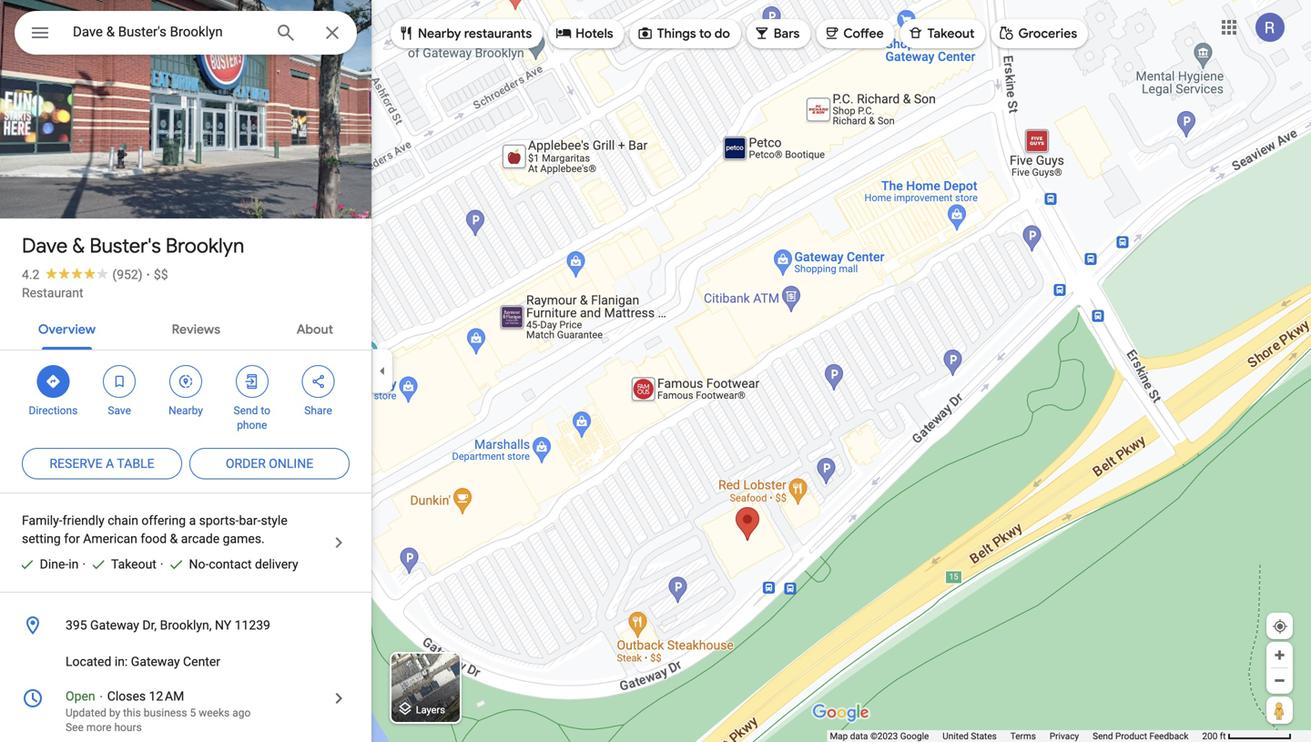 Task type: locate. For each thing, give the bounding box(es) containing it.
2 horizontal spatial ·
[[160, 557, 163, 572]]

to up phone
[[261, 404, 270, 417]]

1 horizontal spatial nearby
[[418, 25, 461, 42]]

12 am
[[149, 689, 184, 704]]

about
[[297, 321, 333, 338]]

send left product
[[1093, 731, 1113, 742]]

0 vertical spatial nearby
[[418, 25, 461, 42]]

· inside offers takeout group
[[82, 557, 86, 572]]

save
[[108, 404, 131, 417]]

0 horizontal spatial nearby
[[168, 404, 203, 417]]

footer inside google maps element
[[830, 730, 1202, 742]]

0 horizontal spatial ·
[[82, 557, 86, 572]]

gateway right in:
[[131, 654, 180, 669]]

1 horizontal spatial to
[[699, 25, 712, 42]]

layers
[[416, 704, 445, 715]]

tab list containing overview
[[0, 306, 371, 350]]

takeout inside group
[[111, 557, 156, 572]]

1 horizontal spatial takeout
[[927, 25, 975, 42]]

to inside send to phone
[[261, 404, 270, 417]]

4.2 stars image
[[40, 267, 112, 279]]

order
[[226, 456, 266, 471]]

0 vertical spatial &
[[72, 233, 85, 259]]

 takeout
[[907, 23, 975, 43]]

restaurant button
[[22, 284, 83, 302]]

· right in at the bottom of the page
[[82, 557, 86, 572]]

send inside send to phone
[[234, 404, 258, 417]]

(952)
[[112, 267, 143, 282]]

a left table
[[106, 456, 114, 471]]

1 vertical spatial to
[[261, 404, 270, 417]]

1 vertical spatial takeout
[[111, 557, 156, 572]]

0 horizontal spatial takeout
[[111, 557, 156, 572]]

1 vertical spatial gateway
[[131, 654, 180, 669]]

do
[[715, 25, 730, 42]]

to
[[699, 25, 712, 42], [261, 404, 270, 417]]

nearby inside the actions for dave & buster's brooklyn region
[[168, 404, 203, 417]]

phone
[[237, 419, 267, 432]]

gateway inside button
[[131, 654, 180, 669]]

dave
[[22, 233, 68, 259]]

united
[[943, 731, 969, 742]]


[[29, 20, 51, 46]]

nearby down  at left bottom
[[168, 404, 203, 417]]

11239
[[235, 618, 270, 633]]

states
[[971, 731, 997, 742]]

None field
[[73, 21, 260, 43]]

collapse side panel image
[[372, 361, 392, 381]]

981 photos
[[46, 180, 120, 198]]

· left $$
[[146, 267, 150, 282]]

1 vertical spatial &
[[170, 531, 178, 546]]

ny
[[215, 618, 231, 633]]

& up 4.2 stars image
[[72, 233, 85, 259]]

0 vertical spatial a
[[106, 456, 114, 471]]

chain
[[108, 513, 138, 528]]

©2023
[[870, 731, 898, 742]]


[[244, 371, 260, 392]]

gateway inside button
[[90, 618, 139, 633]]

gateway left dr,
[[90, 618, 139, 633]]

gateway
[[90, 618, 139, 633], [131, 654, 180, 669]]

0 vertical spatial gateway
[[90, 618, 139, 633]]

 search field
[[15, 11, 357, 58]]

footer
[[830, 730, 1202, 742]]

4.2
[[22, 267, 40, 282]]

· down food
[[160, 557, 163, 572]]

0 vertical spatial takeout
[[927, 25, 975, 42]]

directions
[[29, 404, 78, 417]]


[[823, 23, 840, 43]]

for
[[64, 531, 80, 546]]

in:
[[115, 654, 128, 669]]

united states button
[[943, 730, 997, 742]]

0 horizontal spatial send
[[234, 404, 258, 417]]

takeout down food
[[111, 557, 156, 572]]

0 horizontal spatial a
[[106, 456, 114, 471]]

send to phone
[[234, 404, 270, 432]]

to left do
[[699, 25, 712, 42]]

reviews button
[[157, 306, 235, 350]]

1 horizontal spatial send
[[1093, 731, 1113, 742]]

1 vertical spatial nearby
[[168, 404, 203, 417]]

sports-
[[199, 513, 239, 528]]

send product feedback
[[1093, 731, 1189, 742]]

zoom in image
[[1273, 648, 1287, 662]]

feedback
[[1149, 731, 1189, 742]]

overview button
[[24, 306, 110, 350]]

tab list
[[0, 306, 371, 350]]

nearby inside  nearby restaurants
[[418, 25, 461, 42]]

1 horizontal spatial a
[[189, 513, 196, 528]]

0 horizontal spatial &
[[72, 233, 85, 259]]

0 vertical spatial send
[[234, 404, 258, 417]]

takeout
[[927, 25, 975, 42], [111, 557, 156, 572]]

nearby right the 
[[418, 25, 461, 42]]

takeout right the ''
[[927, 25, 975, 42]]

 things to do
[[637, 23, 730, 43]]

send product feedback button
[[1093, 730, 1189, 742]]

united states
[[943, 731, 997, 742]]

delivery
[[255, 557, 298, 572]]

 groceries
[[998, 23, 1077, 43]]

price: moderate element
[[154, 267, 168, 282]]

business
[[144, 707, 187, 719]]

1 vertical spatial send
[[1093, 731, 1113, 742]]

map
[[830, 731, 848, 742]]

a inside family-friendly chain offering a sports-bar-style setting for american food & arcade games.
[[189, 513, 196, 528]]

reserve a table
[[50, 456, 154, 471]]

map data ©2023 google
[[830, 731, 929, 742]]

a up arcade
[[189, 513, 196, 528]]

footer containing map data ©2023 google
[[830, 730, 1202, 742]]

1 vertical spatial a
[[189, 513, 196, 528]]

dave & buster's brooklyn main content
[[0, 0, 371, 742]]

· for takeout
[[82, 557, 86, 572]]

981
[[46, 180, 71, 198]]

located in: gateway center
[[66, 654, 220, 669]]

located
[[66, 654, 111, 669]]

family-friendly chain offering a sports-bar-style setting for american food & arcade games.
[[22, 513, 287, 546]]

online
[[269, 456, 313, 471]]

0 vertical spatial to
[[699, 25, 712, 42]]

send inside button
[[1093, 731, 1113, 742]]

in
[[69, 557, 79, 572]]

photos
[[75, 180, 120, 198]]

· inside "has no-contact delivery" group
[[160, 557, 163, 572]]

arcade
[[181, 531, 220, 546]]

 bars
[[754, 23, 800, 43]]

none field inside dave & buster's brooklyn field
[[73, 21, 260, 43]]

0 horizontal spatial to
[[261, 404, 270, 417]]

send up phone
[[234, 404, 258, 417]]

&
[[72, 233, 85, 259], [170, 531, 178, 546]]

5
[[190, 707, 196, 719]]

& right food
[[170, 531, 178, 546]]

1 horizontal spatial &
[[170, 531, 178, 546]]

takeout inside  takeout
[[927, 25, 975, 42]]

hours
[[114, 721, 142, 734]]



Task type: vqa. For each thing, say whether or not it's contained in the screenshot.
middle the Ave
no



Task type: describe. For each thing, give the bounding box(es) containing it.
bars
[[774, 25, 800, 42]]

friendly
[[63, 513, 104, 528]]

order online link
[[189, 442, 350, 485]]


[[998, 23, 1015, 43]]

share
[[304, 404, 332, 417]]

brooklyn,
[[160, 618, 212, 633]]

setting
[[22, 531, 61, 546]]

show your location image
[[1272, 618, 1288, 635]]

buster's
[[90, 233, 161, 259]]

google
[[900, 731, 929, 742]]

Dave & Buster's Brooklyn field
[[15, 11, 357, 55]]

style
[[261, 513, 287, 528]]


[[637, 23, 653, 43]]

to inside  things to do
[[699, 25, 712, 42]]

395 gateway dr, brooklyn, ny 11239
[[66, 618, 270, 633]]

privacy
[[1050, 731, 1079, 742]]

200 ft
[[1202, 731, 1226, 742]]

& inside family-friendly chain offering a sports-bar-style setting for american food & arcade games.
[[170, 531, 178, 546]]


[[907, 23, 924, 43]]

restaurants
[[464, 25, 532, 42]]

restaurant
[[22, 285, 83, 300]]

no-contact delivery
[[189, 557, 298, 572]]

395 gateway dr, brooklyn, ny 11239 button
[[0, 607, 371, 644]]

no-
[[189, 557, 209, 572]]

zoom out image
[[1273, 674, 1287, 687]]

 coffee
[[823, 23, 884, 43]]

tab list inside google maps element
[[0, 306, 371, 350]]

 button
[[15, 11, 66, 58]]

bar-
[[239, 513, 261, 528]]

$$
[[154, 267, 168, 282]]

center
[[183, 654, 220, 669]]

family-
[[22, 513, 63, 528]]

coffee
[[843, 25, 884, 42]]

send for send product feedback
[[1093, 731, 1113, 742]]

brooklyn
[[166, 233, 244, 259]]

952 reviews element
[[112, 267, 143, 282]]

see
[[66, 721, 84, 734]]

dine-
[[40, 557, 69, 572]]

 hotels
[[556, 23, 613, 43]]

overview
[[38, 321, 96, 338]]

product
[[1115, 731, 1147, 742]]

200 ft button
[[1202, 731, 1292, 742]]

ago
[[232, 707, 251, 719]]

about button
[[282, 306, 348, 350]]

dr,
[[142, 618, 157, 633]]

reserve
[[50, 456, 103, 471]]

groceries
[[1018, 25, 1077, 42]]

privacy button
[[1050, 730, 1079, 742]]

weeks
[[199, 707, 230, 719]]

closes
[[107, 689, 146, 704]]

show street view coverage image
[[1266, 697, 1293, 724]]


[[398, 23, 414, 43]]

reviews
[[172, 321, 220, 338]]

information for dave & buster's brooklyn region
[[0, 607, 371, 742]]

google account: ruby anderson  
(rubyanndersson@gmail.com) image
[[1256, 13, 1285, 42]]

things
[[657, 25, 696, 42]]

american
[[83, 531, 137, 546]]

1 horizontal spatial ·
[[146, 267, 150, 282]]

offers takeout group
[[82, 555, 156, 574]]

terms
[[1010, 731, 1036, 742]]

⋅
[[98, 689, 104, 704]]

more
[[86, 721, 112, 734]]

terms button
[[1010, 730, 1036, 742]]

send for send to phone
[[234, 404, 258, 417]]

google maps element
[[0, 0, 1311, 742]]

games.
[[223, 531, 265, 546]]


[[754, 23, 770, 43]]

order online
[[226, 456, 313, 471]]

reserve a table link
[[22, 442, 182, 485]]

updated
[[66, 707, 106, 719]]

data
[[850, 731, 868, 742]]

open
[[66, 689, 95, 704]]

table
[[117, 456, 154, 471]]


[[111, 371, 128, 392]]

ft
[[1220, 731, 1226, 742]]

· $$
[[146, 267, 168, 282]]


[[556, 23, 572, 43]]

 nearby restaurants
[[398, 23, 532, 43]]

· for no-contact delivery
[[160, 557, 163, 572]]

395
[[66, 618, 87, 633]]

hotels
[[576, 25, 613, 42]]

actions for dave & buster's brooklyn region
[[0, 351, 371, 442]]

serves dine-in group
[[11, 555, 79, 574]]

offering
[[142, 513, 186, 528]]


[[178, 371, 194, 392]]


[[310, 371, 326, 392]]


[[45, 371, 61, 392]]

has no-contact delivery group
[[160, 555, 298, 574]]

photo of dave & buster's brooklyn image
[[0, 0, 371, 357]]

200
[[1202, 731, 1218, 742]]



